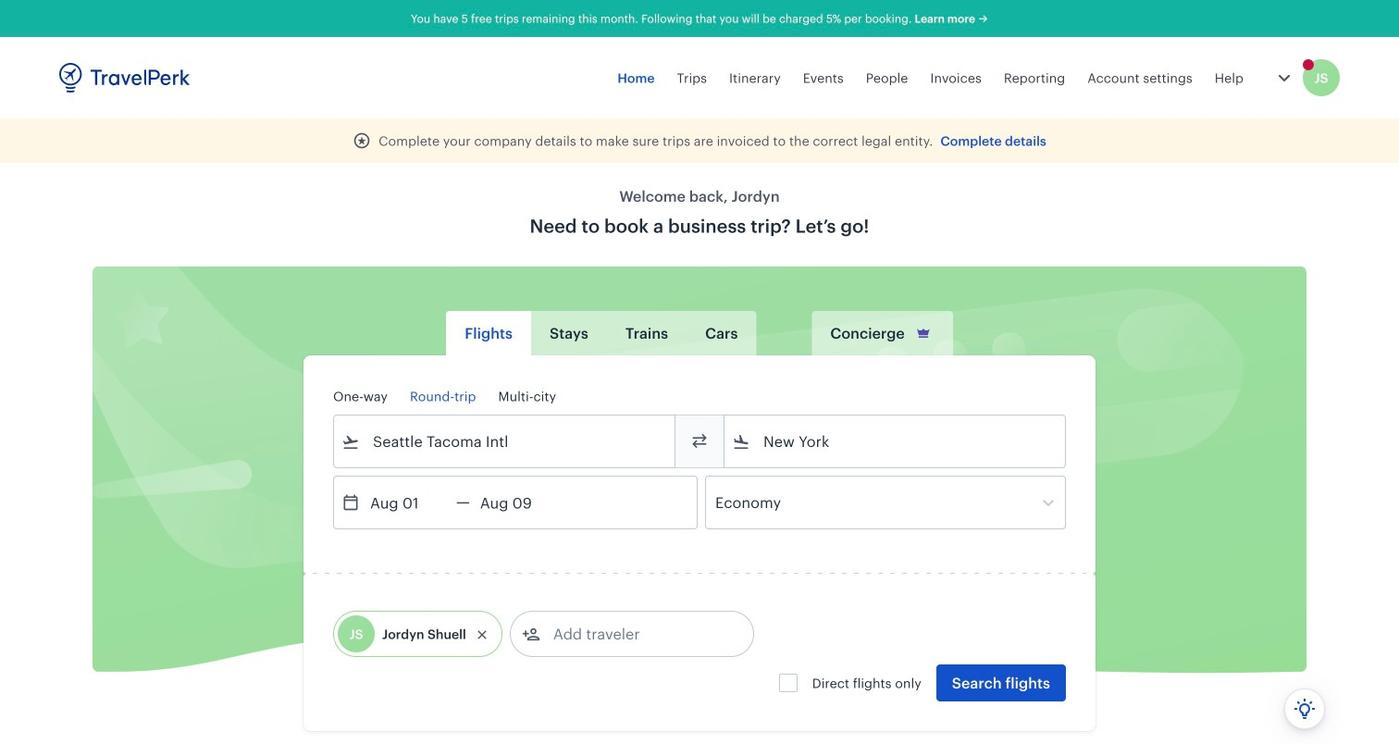 Task type: describe. For each thing, give the bounding box(es) containing it.
To search field
[[751, 427, 1041, 456]]

Add traveler search field
[[540, 619, 733, 649]]

Return text field
[[470, 477, 566, 529]]



Task type: vqa. For each thing, say whether or not it's contained in the screenshot.
From search box
yes



Task type: locate. For each thing, give the bounding box(es) containing it.
From search field
[[360, 427, 651, 456]]

Depart text field
[[360, 477, 456, 529]]



